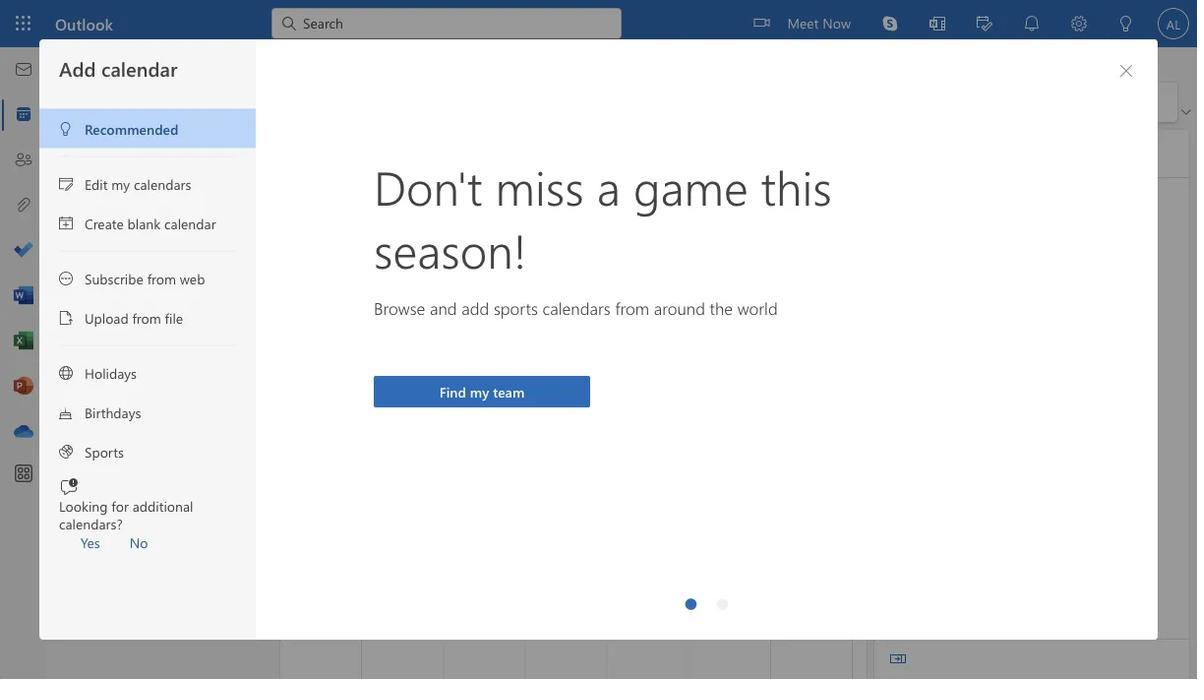 Task type: locate. For each thing, give the bounding box(es) containing it.
0 vertical spatial calendars
[[134, 174, 191, 193]]

don't
[[374, 154, 483, 217]]

calendars right sports at top left
[[543, 297, 611, 319]]

calendars up 29 button
[[134, 174, 191, 193]]

8 inside button
[[213, 229, 220, 245]]

13 inside button
[[155, 257, 168, 273]]

edit my calendars
[[85, 174, 191, 193]]

4 right 3 button
[[186, 340, 192, 355]]

4 button right 3 button
[[177, 336, 201, 359]]

1 horizontal spatial 6
[[534, 290, 541, 309]]

1
[[724, 212, 732, 230], [103, 340, 109, 355]]

t for tuesday element
[[131, 174, 137, 190]]

1 vertical spatial 27 button
[[150, 308, 173, 332]]

1 t from the left
[[131, 174, 137, 190]]

tab list
[[97, 47, 283, 78]]

0 vertical spatial 13
[[155, 257, 168, 273]]

21 button
[[177, 280, 201, 304]]

onedrive image
[[14, 422, 33, 442]]

0 horizontal spatial my
[[111, 174, 130, 193]]

0 vertical spatial 
[[65, 144, 79, 157]]

dec
[[697, 212, 721, 230]]

1 horizontal spatial 26 button
[[122, 308, 146, 332]]

0 vertical spatial 5 button
[[122, 225, 146, 249]]


[[59, 444, 73, 458]]

find my team button
[[374, 376, 590, 407]]

the
[[710, 297, 733, 319]]

7 right 6 button
[[186, 229, 192, 245]]

 down 
[[65, 144, 79, 157]]

28 down the tuesday
[[452, 212, 467, 230]]

0 horizontal spatial 4
[[103, 229, 109, 245]]

around
[[654, 297, 706, 319]]

26 down sunday element
[[72, 202, 85, 217]]

0 horizontal spatial 11
[[100, 257, 113, 273]]

20 button
[[150, 280, 173, 304]]


[[64, 476, 81, 493]]

28 for the top 28 button
[[127, 202, 140, 217]]

1 horizontal spatial 26
[[127, 312, 140, 328]]

files image
[[14, 196, 33, 216]]

13 right team
[[534, 369, 549, 388]]

0 vertical spatial 12
[[127, 257, 140, 273]]

my inside find my team button
[[470, 382, 489, 401]]

friday element
[[203, 168, 230, 196]]

1 horizontal spatial 8
[[697, 290, 705, 309]]

group inside don't miss a game this season! dialog
[[256, 588, 1158, 620]]

2023
[[162, 141, 193, 159]]

1 vertical spatial add
[[95, 391, 121, 410]]

from
[[147, 269, 176, 287], [615, 297, 649, 319], [132, 308, 161, 326]]

1 horizontal spatial t
[[186, 174, 192, 190]]

0 vertical spatial 8
[[213, 229, 220, 245]]

1 vertical spatial 
[[65, 443, 79, 457]]

add down holidays
[[95, 391, 121, 410]]

calendars inside list box
[[119, 440, 178, 458]]

26 right 25 "button"
[[127, 312, 140, 328]]

4 button up '11' button at the left
[[94, 225, 118, 249]]

0 horizontal spatial 13
[[155, 257, 168, 273]]

 inside dropdown button
[[65, 144, 79, 157]]

1 vertical spatial 5 button
[[205, 336, 228, 359]]

1 vertical spatial 28 button
[[177, 308, 201, 332]]

0 vertical spatial 7
[[186, 229, 192, 245]]

19
[[127, 284, 140, 300]]

0 horizontal spatial 27
[[100, 202, 113, 217]]

show all button
[[48, 515, 273, 550]]

add calendar
[[59, 55, 177, 81], [95, 391, 176, 410]]

8 left the
[[697, 290, 705, 309]]

1 vertical spatial 2
[[131, 340, 137, 355]]

1 vertical spatial 6
[[534, 290, 541, 309]]

1 horizontal spatial 28
[[183, 312, 195, 328]]

2 vertical spatial 4
[[186, 340, 192, 355]]

calendar
[[101, 55, 177, 81], [164, 214, 216, 232], [124, 391, 176, 410]]

26 button right 25 "button"
[[122, 308, 146, 332]]

 inside list box
[[65, 443, 79, 457]]

0 horizontal spatial 28
[[127, 202, 140, 217]]

0 vertical spatial add
[[59, 55, 96, 81]]

27 down m
[[100, 202, 113, 217]]

27 down 20 button
[[155, 312, 168, 328]]

2  from the left
[[717, 598, 729, 610]]

1 up holidays
[[103, 340, 109, 355]]

find my team
[[440, 382, 525, 401]]

1 horizontal spatial 11
[[370, 369, 385, 388]]

1 horizontal spatial 2
[[779, 212, 787, 230]]

4
[[103, 229, 109, 245], [370, 290, 378, 309], [186, 340, 192, 355]]

1 vertical spatial 4
[[370, 290, 378, 309]]

5 button up 12 button
[[122, 225, 146, 249]]

meet now
[[788, 13, 851, 31]]

0 horizontal spatial 
[[685, 598, 697, 610]]

11 down browse
[[370, 369, 385, 388]]

add inside don't miss a game this season! dialog
[[59, 55, 96, 81]]

2 horizontal spatial 28
[[452, 212, 467, 230]]

 button
[[230, 137, 258, 164]]

looking for additional calendars? element
[[59, 496, 193, 533]]

1 vertical spatial calendars
[[543, 297, 611, 319]]

my inside the add calendars tab list
[[111, 174, 130, 193]]

11 up 18 button
[[100, 257, 113, 273]]

1 vertical spatial 11
[[370, 369, 385, 388]]

27 button down 20 button
[[150, 308, 173, 332]]

0 vertical spatial 6
[[158, 229, 165, 245]]

8 right 7 button
[[213, 229, 220, 245]]

1 vertical spatial 
[[64, 393, 80, 408]]

view button
[[165, 47, 225, 78]]

agenda view section
[[875, 130, 1190, 679]]

tab list containing home
[[97, 47, 283, 78]]

my for edit
[[111, 174, 130, 193]]

my right find
[[470, 382, 489, 401]]

1 horizontal spatial 27
[[155, 312, 168, 328]]

0 vertical spatial 
[[59, 216, 73, 230]]

t right wednesday element
[[186, 174, 192, 190]]

calendars up the  button
[[119, 440, 178, 458]]

19 button
[[122, 280, 146, 304]]

add down the outlook link
[[59, 55, 96, 81]]

list box containing my calendars
[[48, 430, 273, 550]]

2 down saturday in the top right of the page
[[779, 212, 787, 230]]

game
[[634, 154, 749, 217]]

25
[[100, 312, 113, 328]]

5 cell
[[120, 223, 148, 251]]

 left sports
[[65, 443, 79, 457]]

list box
[[48, 430, 273, 550]]

people image
[[14, 151, 33, 170]]

0 horizontal spatial 6
[[158, 229, 165, 245]]

1 vertical spatial my
[[470, 382, 489, 401]]

8 button
[[205, 225, 228, 249]]

1 vertical spatial 1
[[103, 340, 109, 355]]

12 up the 19
[[127, 257, 140, 273]]

left-rail-appbar navigation
[[4, 47, 43, 455]]

13 up 20 button
[[155, 257, 168, 273]]

0 vertical spatial 26
[[72, 202, 85, 217]]

0 vertical spatial 1
[[724, 212, 732, 230]]

0 horizontal spatial 4 button
[[94, 225, 118, 249]]

1 horizontal spatial 27 button
[[150, 308, 173, 332]]

create
[[85, 214, 124, 232]]

december 2023 button
[[85, 137, 203, 164]]

11 inside button
[[100, 257, 113, 273]]

6 button
[[150, 225, 173, 249]]

add
[[462, 297, 489, 319]]

1 vertical spatial 27
[[155, 312, 168, 328]]

now
[[823, 13, 851, 31]]

1 horizontal spatial 4 button
[[177, 336, 201, 359]]

browse
[[374, 297, 425, 319]]

4 up '11' button at the left
[[103, 229, 109, 245]]

0 vertical spatial 11
[[100, 257, 113, 273]]

0 horizontal spatial 28 button
[[122, 198, 146, 221]]

27 for the 27 button to the bottom
[[155, 312, 168, 328]]

27 button down m
[[94, 198, 118, 221]]

team
[[493, 382, 525, 401]]

 button
[[676, 588, 707, 620], [707, 588, 739, 620]]

tuesday element
[[120, 168, 148, 196]]

17
[[72, 284, 85, 300]]

0 vertical spatial add calendar
[[59, 55, 177, 81]]

1 right "dec"
[[724, 212, 732, 230]]

group
[[256, 588, 1158, 620]]

0 horizontal spatial t
[[131, 174, 137, 190]]

1 vertical spatial 4 button
[[177, 336, 201, 359]]

0 horizontal spatial 1
[[103, 340, 109, 355]]

 left create
[[59, 216, 73, 230]]

0 horizontal spatial 26 button
[[67, 198, 91, 221]]

no
[[130, 533, 148, 551]]

1 horizontal spatial 
[[717, 598, 729, 610]]


[[211, 145, 222, 156]]

4 left and
[[370, 290, 378, 309]]

to do image
[[14, 241, 33, 261]]

28 button down 21 button
[[177, 308, 201, 332]]

6 right add in the left top of the page
[[534, 290, 541, 309]]

4 for the right 4 button
[[186, 340, 192, 355]]

0 horizontal spatial 27 button
[[94, 198, 118, 221]]

13
[[155, 257, 168, 273], [534, 369, 549, 388]]

5 button
[[122, 225, 146, 249], [205, 336, 228, 359]]

cell
[[175, 196, 203, 223], [203, 196, 230, 223], [230, 196, 258, 223], [65, 223, 93, 251], [230, 223, 258, 251], [175, 251, 203, 279], [203, 251, 230, 279], [230, 251, 258, 279], [203, 279, 230, 306], [230, 279, 258, 306], [230, 306, 258, 334], [230, 334, 258, 361]]

29 button
[[150, 198, 173, 221]]

friday
[[697, 185, 728, 201]]

0 horizontal spatial 8
[[213, 229, 220, 245]]

blank
[[128, 214, 161, 232]]

11 button
[[94, 253, 118, 277]]

7 left around at the right top of the page
[[616, 290, 623, 309]]

t right monday element
[[131, 174, 137, 190]]

my
[[111, 174, 130, 193], [470, 382, 489, 401]]

thursday element
[[175, 168, 203, 196]]

1 horizontal spatial my
[[470, 382, 489, 401]]

2 horizontal spatial 4
[[370, 290, 378, 309]]

25 button
[[94, 308, 118, 332]]

s
[[76, 174, 82, 190]]

1 horizontal spatial 4
[[186, 340, 192, 355]]

sunday element
[[65, 168, 93, 196]]

7
[[186, 229, 192, 245], [616, 290, 623, 309]]

0 vertical spatial 27 button
[[94, 198, 118, 221]]

6
[[158, 229, 165, 245], [534, 290, 541, 309]]

saturday
[[779, 185, 824, 201]]

tuesday
[[452, 185, 493, 201]]

0 horizontal spatial 12
[[127, 257, 140, 273]]

0 vertical spatial 4
[[103, 229, 109, 245]]

27 button
[[94, 198, 118, 221], [150, 308, 173, 332]]

1  from the top
[[65, 144, 79, 157]]

13 button
[[150, 253, 173, 277]]

12
[[127, 257, 140, 273], [452, 369, 467, 388]]

1 button
[[94, 336, 118, 359]]

0 vertical spatial 27
[[100, 202, 113, 217]]

yes button
[[59, 533, 108, 552]]

5 inside 5 cell
[[131, 229, 137, 245]]

dec 1
[[697, 212, 732, 230]]

0 horizontal spatial 2
[[131, 340, 137, 355]]

28 down edit my calendars
[[127, 202, 140, 217]]

6 left 7 button
[[158, 229, 165, 245]]

outlook
[[55, 13, 113, 34]]

0 horizontal spatial 7
[[186, 229, 192, 245]]

28 button down edit my calendars
[[122, 198, 146, 221]]


[[59, 405, 73, 419]]

3
[[158, 340, 165, 355]]

saturday element
[[230, 168, 258, 196]]

0 vertical spatial my
[[111, 174, 130, 193]]

1 horizontal spatial 28 button
[[177, 308, 201, 332]]

file
[[165, 308, 183, 326]]

28 down 21 button
[[183, 312, 195, 328]]

26 button down sunday element
[[67, 198, 91, 221]]

1 inside button
[[103, 340, 109, 355]]


[[59, 310, 73, 324]]

10 button
[[67, 253, 91, 277]]

1 vertical spatial 26
[[127, 312, 140, 328]]

1 horizontal spatial 7
[[616, 290, 623, 309]]

1 vertical spatial 13
[[534, 369, 549, 388]]

0 horizontal spatial 5 button
[[122, 225, 146, 249]]

2 inside button
[[131, 340, 137, 355]]

1 vertical spatial calendar
[[164, 214, 216, 232]]

11
[[100, 257, 113, 273], [370, 369, 385, 388]]

1 vertical spatial 7
[[616, 290, 623, 309]]

group containing 
[[256, 588, 1158, 620]]

5
[[131, 229, 137, 245], [455, 290, 463, 309], [213, 340, 220, 355], [697, 606, 705, 624]]

help button
[[225, 47, 283, 78]]

 down 
[[64, 393, 80, 408]]

4 for top 4 button
[[103, 229, 109, 245]]

5 button right 3
[[205, 336, 228, 359]]

2 vertical spatial calendars
[[119, 440, 178, 458]]

from for web
[[147, 269, 176, 287]]

1 horizontal spatial 12
[[452, 369, 467, 388]]

0 vertical spatial 2
[[779, 212, 787, 230]]

0 vertical spatial 4 button
[[94, 225, 118, 249]]

12 left team
[[452, 369, 467, 388]]

my right edit on the top left of page
[[111, 174, 130, 193]]

2 t from the left
[[186, 174, 192, 190]]

2 right 1 button
[[131, 340, 137, 355]]

create blank calendar
[[85, 214, 216, 232]]

2  from the top
[[65, 443, 79, 457]]

 inside the add calendars tab list
[[59, 216, 73, 230]]



Task type: vqa. For each thing, say whether or not it's contained in the screenshot.


Task type: describe. For each thing, give the bounding box(es) containing it.
this
[[761, 154, 832, 217]]

season!
[[374, 217, 527, 280]]

from for file
[[132, 308, 161, 326]]

t for thursday element
[[186, 174, 192, 190]]

help
[[240, 53, 268, 71]]

and
[[430, 297, 457, 319]]

 button
[[1111, 55, 1143, 87]]

mail image
[[14, 60, 33, 80]]

add calendar heading
[[59, 55, 256, 81]]

12 button
[[122, 253, 146, 277]]

 button
[[48, 467, 273, 503]]

outlook banner
[[0, 0, 1198, 47]]

1 horizontal spatial 13
[[534, 369, 549, 388]]

3 button
[[150, 336, 173, 359]]

december
[[94, 141, 158, 159]]

0 vertical spatial calendar
[[101, 55, 177, 81]]

show all
[[95, 523, 146, 542]]

yes
[[81, 533, 100, 551]]

outlook link
[[55, 0, 113, 47]]

wednesday element
[[148, 168, 175, 196]]

18 button
[[94, 280, 118, 304]]

edit
[[85, 174, 108, 193]]

don't miss a game this season! application
[[0, 0, 1198, 679]]

10
[[72, 257, 85, 273]]

show
[[95, 523, 129, 542]]


[[754, 15, 770, 31]]

world
[[738, 297, 778, 319]]

2 vertical spatial calendar
[[124, 391, 176, 410]]

1 horizontal spatial 5 button
[[205, 336, 228, 359]]

my for find
[[470, 382, 489, 401]]

31 button
[[67, 336, 91, 359]]

birthdays
[[85, 403, 141, 421]]

0 horizontal spatial 26
[[72, 202, 85, 217]]

24 button
[[67, 308, 91, 332]]

arrange group
[[60, 83, 762, 122]]

week
[[207, 93, 238, 111]]

0 vertical spatial 28 button
[[122, 198, 146, 221]]

9
[[779, 290, 787, 309]]

calendar image
[[14, 105, 33, 125]]

 button
[[203, 137, 230, 164]]

1 vertical spatial 8
[[697, 290, 705, 309]]

27 for the 27 button to the left
[[100, 202, 113, 217]]


[[260, 93, 279, 112]]

calendars inside tab list
[[134, 174, 191, 193]]

december 2023
[[94, 141, 193, 159]]

all
[[132, 523, 146, 542]]

29
[[155, 202, 168, 217]]

don't miss a game this season!
[[374, 154, 832, 280]]


[[891, 651, 906, 667]]

thursday
[[616, 185, 662, 201]]

more apps image
[[14, 464, 33, 484]]


[[59, 366, 73, 379]]

 button
[[58, 48, 97, 82]]

7 inside button
[[186, 229, 192, 245]]

1 vertical spatial 26 button
[[122, 308, 146, 332]]

calendars?
[[59, 515, 123, 533]]

 button
[[57, 137, 89, 164]]

2 button
[[122, 336, 146, 359]]

0 vertical spatial 26 button
[[67, 198, 91, 221]]

sports
[[494, 297, 538, 319]]

meet
[[788, 13, 819, 31]]


[[59, 177, 73, 190]]

w
[[156, 174, 167, 190]]

additional
[[132, 496, 193, 515]]

home button
[[98, 47, 164, 78]]

excel image
[[14, 332, 33, 351]]

find
[[440, 382, 466, 401]]

subscribe
[[85, 269, 143, 287]]

powerpoint image
[[14, 377, 33, 397]]

list box inside don't miss a game this season! application
[[48, 430, 273, 550]]

6 inside button
[[158, 229, 165, 245]]

monday element
[[93, 168, 120, 196]]

18
[[100, 284, 113, 300]]


[[67, 55, 88, 75]]

 looking for additional calendars?
[[59, 477, 193, 533]]

my calendars
[[95, 440, 178, 458]]

web
[[180, 269, 205, 287]]

12 inside button
[[127, 257, 140, 273]]

5 button inside 5 cell
[[122, 225, 146, 249]]


[[59, 122, 73, 135]]

 for add calendar
[[64, 393, 80, 408]]

m
[[101, 174, 112, 190]]

a
[[597, 154, 621, 217]]

1  button from the left
[[676, 588, 707, 620]]


[[59, 477, 79, 496]]

28 for the rightmost 28 button
[[183, 312, 195, 328]]

1 vertical spatial add calendar
[[95, 391, 176, 410]]

word image
[[14, 286, 33, 306]]

 for create blank calendar
[[59, 216, 73, 230]]

 button
[[250, 87, 329, 118]]


[[238, 145, 250, 156]]

1 horizontal spatial 1
[[724, 212, 732, 230]]

17 button
[[67, 280, 91, 304]]

2  button from the left
[[707, 588, 739, 620]]

for
[[112, 496, 129, 515]]

upload from file
[[85, 308, 183, 326]]

7 button
[[177, 225, 201, 249]]

miss
[[496, 154, 584, 217]]

calendar inside tab list
[[164, 214, 216, 232]]

upload
[[85, 308, 129, 326]]

20
[[155, 284, 168, 300]]

add calendars tab list
[[39, 109, 256, 471]]


[[1119, 63, 1135, 79]]

don't miss a game this season! dialog
[[0, 0, 1198, 679]]

31
[[72, 340, 85, 355]]


[[147, 93, 167, 112]]


[[59, 271, 73, 285]]

24
[[72, 312, 85, 328]]

1 vertical spatial 12
[[452, 369, 467, 388]]

1  from the left
[[685, 598, 697, 610]]

subscribe from web
[[85, 269, 205, 287]]

my
[[95, 440, 115, 458]]

wednesday
[[534, 185, 593, 201]]

 button
[[883, 644, 914, 675]]

browse and add sports calendars from around the world
[[374, 297, 778, 319]]

add calendar inside don't miss a game this season! dialog
[[59, 55, 177, 81]]

no button
[[108, 533, 156, 552]]

work
[[171, 93, 203, 111]]



